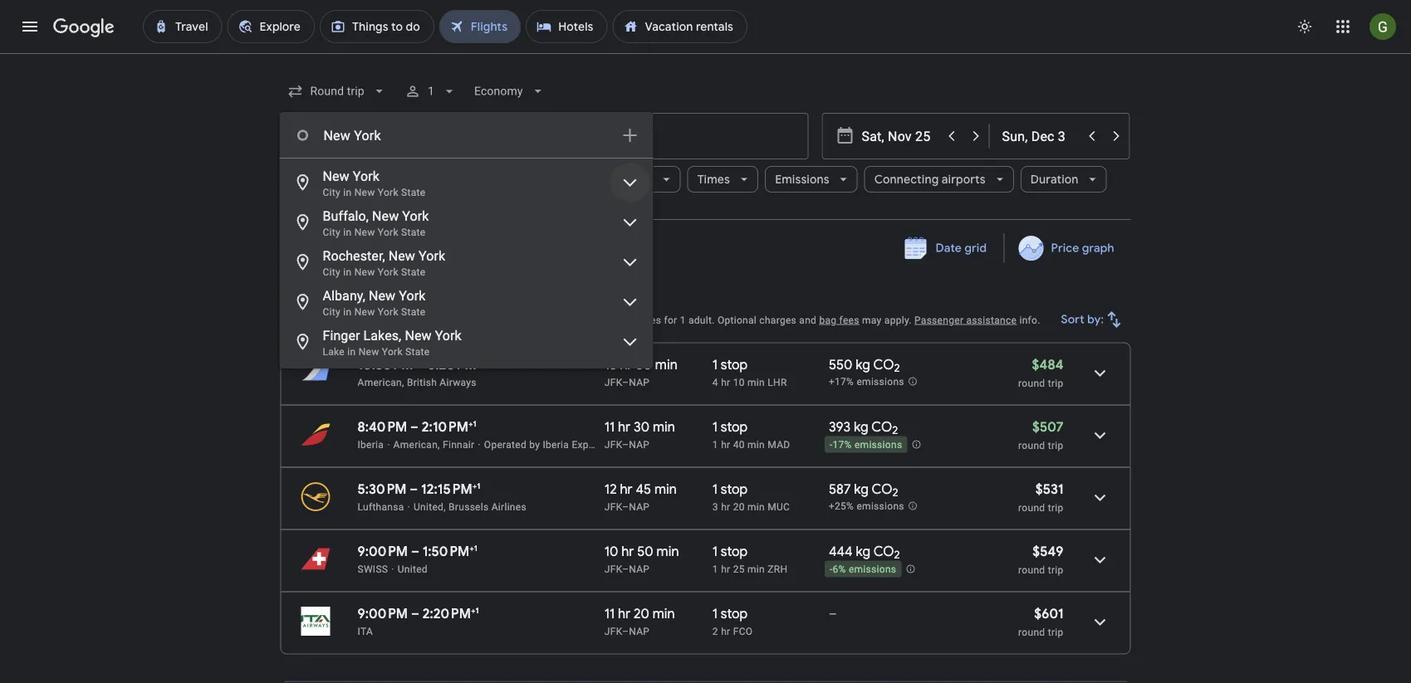 Task type: locate. For each thing, give the bounding box(es) containing it.
0 horizontal spatial fees
[[641, 314, 661, 326]]

and left bag
[[800, 314, 817, 326]]

12 hr 45 min jfk – nap
[[605, 481, 677, 513]]

leaves john f. kennedy international airport at 9:00 pm on saturday, november 25 and arrives at naples international airport at 1:50 pm on sunday, november 26. element
[[358, 543, 478, 560]]

in for buffalo,
[[343, 227, 352, 238]]

hr left 40
[[721, 439, 731, 451]]

buffalo, new york option
[[280, 203, 653, 243]]

0 vertical spatial -
[[830, 440, 833, 451]]

17%
[[833, 440, 852, 451]]

11 inside 11 hr 20 min jfk – nap
[[605, 606, 615, 623]]

stop inside "1 stop 1 hr 25 min zrh"
[[721, 543, 748, 560]]

hr inside 1 stop 2 hr fco
[[721, 626, 731, 638]]

 image
[[408, 501, 410, 513]]

round down $531
[[1019, 502, 1046, 514]]

+ inside 9:00 pm – 1:50 pm + 1
[[470, 543, 474, 554]]

3 jfk from the top
[[605, 501, 622, 513]]

1 left 40
[[713, 439, 719, 451]]

Departure time: 9:00 PM. text field
[[358, 543, 408, 560]]

rochester,
[[323, 248, 385, 264]]

1 right 6:20 pm
[[481, 356, 485, 367]]

+ inside 10:30 pm – 6:20 pm + 1
[[477, 356, 481, 367]]

state inside finger lakes, new york lake in new york state
[[406, 346, 430, 358]]

0 vertical spatial 9:00 pm
[[358, 543, 408, 560]]

444
[[829, 543, 853, 560]]

kg inside the 444 kg co 2
[[856, 543, 871, 560]]

1 stop 3 hr 20 min muc
[[713, 481, 790, 513]]

6%
[[833, 564, 846, 576]]

1 vertical spatial price
[[1051, 241, 1079, 256]]

list box containing new york
[[280, 159, 653, 369]]

nap down 45
[[629, 501, 650, 513]]

0 horizontal spatial 20
[[634, 606, 650, 623]]

0 vertical spatial 50
[[636, 356, 652, 373]]

1 stop 2 hr fco
[[713, 606, 753, 638]]

– right the express
[[622, 439, 629, 451]]

lakes,
[[364, 328, 402, 344]]

0 horizontal spatial and
[[389, 314, 406, 326]]

Departure time: 10:30 PM. text field
[[358, 356, 413, 373]]

9:00 pm up swiss
[[358, 543, 408, 560]]

0 horizontal spatial price
[[625, 172, 653, 187]]

jfk inside 11 hr 20 min jfk – nap
[[605, 626, 622, 638]]

co inside 393 kg co 2
[[872, 419, 893, 436]]

1 horizontal spatial fees
[[840, 314, 860, 326]]

1 vertical spatial 9:00 pm
[[358, 606, 408, 623]]

main menu image
[[20, 17, 40, 37]]

10 right 4
[[733, 377, 745, 388]]

587 kg co 2
[[829, 481, 899, 500]]

based
[[318, 314, 346, 326]]

price for price graph
[[1051, 241, 1079, 256]]

- down 444
[[830, 564, 833, 576]]

3 1 stop flight. element from the top
[[713, 481, 748, 501]]

brussels
[[449, 501, 489, 513]]

kg for 393
[[854, 419, 869, 436]]

2 up the '+17% emissions'
[[894, 362, 900, 376]]

2 round from the top
[[1019, 440, 1046, 452]]

Departure text field
[[862, 114, 938, 159]]

0 vertical spatial american,
[[358, 377, 404, 388]]

1 9:00 pm from the top
[[358, 543, 408, 560]]

round down 601 us dollars text field
[[1019, 627, 1046, 639]]

trip inside $507 round trip
[[1048, 440, 1064, 452]]

1 vertical spatial -
[[830, 564, 833, 576]]

9:00 pm – 2:20 pm + 1
[[358, 606, 479, 623]]

5 round from the top
[[1019, 627, 1046, 639]]

state inside albany, new york city in new york state
[[401, 307, 426, 318]]

Arrival time: 2:20 PM on  Sunday, November 26. text field
[[423, 606, 479, 623]]

0 horizontal spatial 10
[[605, 543, 619, 560]]

state
[[401, 187, 426, 199], [401, 227, 426, 238], [401, 267, 426, 278], [401, 307, 426, 318], [406, 346, 430, 358]]

nap for 13 hr 50 min
[[629, 377, 650, 388]]

jfk inside the 10 hr 50 min jfk – nap
[[605, 564, 622, 575]]

550 kg co 2
[[829, 356, 900, 376]]

stop inside '1 stop 3 hr 20 min muc'
[[721, 481, 748, 498]]

hr inside the 13 hr 50 min jfk – nap
[[620, 356, 633, 373]]

sort by:
[[1062, 312, 1105, 327]]

None search field
[[280, 71, 1131, 369]]

1 vertical spatial 50
[[637, 543, 654, 560]]

jfk down total duration 10 hr 50 min. element
[[605, 564, 622, 575]]

price up toggle nearby airports for buffalo, new york image
[[625, 172, 653, 187]]

stop inside 1 stop 2 hr fco
[[721, 606, 748, 623]]

jfk for 11 hr 30 min
[[605, 439, 622, 451]]

nap inside 11 hr 30 min jfk – nap
[[629, 439, 650, 451]]

city for rochester, new york
[[323, 267, 341, 278]]

min right 25
[[748, 564, 765, 575]]

1 inside 9:00 pm – 1:50 pm + 1
[[474, 543, 478, 554]]

+ down arrival time: 1:50 pm on  sunday, november 26. text box
[[471, 606, 476, 616]]

ita
[[358, 626, 373, 638]]

operated by iberia express
[[484, 439, 609, 451]]

nov 25 – dec 3
[[405, 242, 486, 257]]

flight details. leaves john f. kennedy international airport at 9:00 pm on saturday, november 25 and arrives at naples international airport at 2:20 pm on sunday, november 26. image
[[1081, 603, 1120, 643]]

1 inside popup button
[[428, 84, 434, 98]]

20 left muc
[[733, 501, 745, 513]]

kg up -6% emissions
[[856, 543, 871, 560]]

2 left fco
[[713, 626, 719, 638]]

list box
[[280, 159, 653, 369]]

flight details. leaves john f. kennedy international airport at 9:00 pm on saturday, november 25 and arrives at naples international airport at 1:50 pm on sunday, november 26. image
[[1081, 540, 1120, 580]]

trip for $484
[[1048, 378, 1064, 389]]

hr left fco
[[721, 626, 731, 638]]

best departing flights main content
[[280, 233, 1131, 684]]

2 1 stop flight. element from the top
[[713, 419, 748, 438]]

– left 2:20 pm
[[411, 606, 419, 623]]

stop for 11 hr 20 min
[[721, 606, 748, 623]]

1 inside '1 stop 3 hr 20 min muc'
[[713, 481, 718, 498]]

city inside buffalo, new york city in new york state
[[323, 227, 341, 238]]

in down albany, at the top of page
[[343, 307, 352, 318]]

origin, select multiple airports image
[[620, 125, 640, 145]]

2 inside the 444 kg co 2
[[895, 549, 900, 563]]

0 vertical spatial 3
[[479, 242, 486, 257]]

stop
[[721, 356, 748, 373], [721, 419, 748, 436], [721, 481, 748, 498], [721, 543, 748, 560], [721, 606, 748, 623]]

operated
[[484, 439, 527, 451]]

co inside the 444 kg co 2
[[874, 543, 895, 560]]

1 stop 1 hr 40 min mad
[[713, 419, 791, 451]]

price
[[363, 314, 386, 326]]

kg up the '+17% emissions'
[[856, 356, 871, 373]]

include
[[527, 314, 561, 326]]

2 nap from the top
[[629, 439, 650, 451]]

emissions down 550 kg co 2
[[857, 377, 905, 388]]

hr inside 11 hr 30 min jfk – nap
[[618, 419, 631, 436]]

3 right 25 – dec in the top of the page
[[479, 242, 486, 257]]

– up american, finnair
[[411, 419, 419, 436]]

layover (1 of 1) is a 2 hr layover at leonardo da vinci–fiumicino airport in rome. element
[[713, 625, 821, 639]]

price inside price graph button
[[1051, 241, 1079, 256]]

1 vertical spatial 20
[[634, 606, 650, 623]]

1 up layover (1 of 1) is a 3 hr 20 min layover at munich international airport in munich. element
[[713, 481, 718, 498]]

hr inside the 1 stop 4 hr 10 min lhr
[[721, 377, 731, 388]]

+ inside 9:00 pm – 2:20 pm + 1
[[471, 606, 476, 616]]

and
[[389, 314, 406, 326], [800, 314, 817, 326]]

nap inside the 10 hr 50 min jfk – nap
[[629, 564, 650, 575]]

jfk down the 12
[[605, 501, 622, 513]]

min inside '1 stop 3 hr 20 min muc'
[[748, 501, 765, 513]]

-
[[830, 440, 833, 451], [830, 564, 833, 576]]

1 round from the top
[[1019, 378, 1046, 389]]

hr inside 11 hr 20 min jfk – nap
[[618, 606, 631, 623]]

– up "united"
[[411, 543, 419, 560]]

emissions down the "587 kg co 2"
[[857, 501, 905, 513]]

trip inside $601 round trip
[[1048, 627, 1064, 639]]

zrh
[[768, 564, 788, 575]]

2 9:00 pm from the top
[[358, 606, 408, 623]]

3 inside '1 stop 3 hr 20 min muc'
[[713, 501, 719, 513]]

None text field
[[548, 113, 809, 160]]

rochester, new york option
[[280, 243, 653, 282]]

1 horizontal spatial 20
[[733, 501, 745, 513]]

round for $601
[[1019, 627, 1046, 639]]

1 up 4
[[713, 356, 718, 373]]

united,
[[414, 501, 446, 513]]

3 city from the top
[[323, 267, 341, 278]]

albany, new york city in new york state
[[323, 288, 426, 318]]

in inside buffalo, new york city in new york state
[[343, 227, 352, 238]]

co up -6% emissions
[[874, 543, 895, 560]]

1 horizontal spatial 3
[[713, 501, 719, 513]]

– inside 11 hr 20 min jfk – nap
[[622, 626, 629, 638]]

+ inside 5:30 pm – 12:15 pm + 1
[[472, 481, 477, 491]]

connecting airports button
[[865, 160, 1014, 199]]

co for 550
[[874, 356, 894, 373]]

iberia
[[358, 439, 384, 451], [543, 439, 569, 451]]

20 inside '1 stop 3 hr 20 min muc'
[[733, 501, 745, 513]]

in inside albany, new york city in new york state
[[343, 307, 352, 318]]

trip inside $484 round trip
[[1048, 378, 1064, 389]]

1 horizontal spatial iberia
[[543, 439, 569, 451]]

0 horizontal spatial iberia
[[358, 439, 384, 451]]

min right 40
[[748, 439, 765, 451]]

25
[[733, 564, 745, 575]]

601 US dollars text field
[[1035, 606, 1064, 623]]

kg inside the "587 kg co 2"
[[854, 481, 869, 498]]

– down 6%
[[829, 606, 837, 623]]

9:00 pm up ita
[[358, 606, 408, 623]]

1 stop flight. element down 40
[[713, 481, 748, 501]]

1 city from the top
[[323, 187, 341, 199]]

1 and from the left
[[389, 314, 406, 326]]

1 1 stop flight. element from the top
[[713, 356, 748, 376]]

min left lhr
[[748, 377, 765, 388]]

apply.
[[885, 314, 912, 326]]

5 nap from the top
[[629, 626, 650, 638]]

co up +25% emissions
[[872, 481, 893, 498]]

jfk inside 11 hr 30 min jfk – nap
[[605, 439, 622, 451]]

round for $484
[[1019, 378, 1046, 389]]

kg up -17% emissions
[[854, 419, 869, 436]]

Departure time: 5:30 PM. text field
[[358, 481, 407, 498]]

1 - from the top
[[830, 440, 833, 451]]

min right 45
[[655, 481, 677, 498]]

Departure time: 8:40 PM. text field
[[358, 419, 407, 436]]

trip down $484
[[1048, 378, 1064, 389]]

+ up united, brussels airlines
[[472, 481, 477, 491]]

+ right taxes
[[633, 314, 639, 326]]

 image inside best departing flights main content
[[408, 501, 410, 513]]

all filters
[[312, 172, 361, 187]]

1 horizontal spatial price
[[1051, 241, 1079, 256]]

5 jfk from the top
[[605, 626, 622, 638]]

4 nap from the top
[[629, 564, 650, 575]]

trip inside the $531 round trip
[[1048, 502, 1064, 514]]

0 vertical spatial 20
[[733, 501, 745, 513]]

2 trip from the top
[[1048, 440, 1064, 452]]

1 horizontal spatial 10
[[733, 377, 745, 388]]

hr inside 1 stop 1 hr 40 min mad
[[721, 439, 731, 451]]

price button
[[615, 160, 681, 199]]

+ for 6:20 pm
[[477, 356, 481, 367]]

in right lake on the bottom left of page
[[348, 346, 356, 358]]

stop for 13 hr 50 min
[[721, 356, 748, 373]]

2 for 550
[[894, 362, 900, 376]]

american, down leaves john f. kennedy international airport at 8:40 pm on saturday, november 25 and arrives at naples international airport at 2:10 pm on sunday, november 26. element
[[393, 439, 440, 451]]

total duration 12 hr 45 min. element
[[605, 481, 713, 501]]

nap for 12 hr 45 min
[[629, 501, 650, 513]]

finger lakes, new york option
[[280, 322, 653, 362]]

+ inside 8:40 pm – 2:10 pm + 1
[[469, 419, 473, 429]]

american, down departure time: 10:30 pm. text box
[[358, 377, 404, 388]]

$601
[[1035, 606, 1064, 623]]

total duration 10 hr 50 min. element
[[605, 543, 713, 563]]

Where else? text field
[[323, 115, 610, 155]]

round inside $507 round trip
[[1019, 440, 1046, 452]]

co for 587
[[872, 481, 893, 498]]

– down total duration 12 hr 45 min. element
[[622, 501, 629, 513]]

1 stop flight. element up fco
[[713, 606, 748, 625]]

min down for
[[655, 356, 678, 373]]

buffalo, new york city in new york state
[[323, 208, 429, 238]]

layover (1 of 1) is a 1 hr 40 min layover at adolfo suárez madrid–barajas airport in madrid. element
[[713, 438, 821, 452]]

city inside albany, new york city in new york state
[[323, 307, 341, 318]]

trip for $601
[[1048, 627, 1064, 639]]

min inside the 10 hr 50 min jfk – nap
[[657, 543, 679, 560]]

emissions
[[775, 172, 830, 187]]

new york city in new york state
[[323, 168, 426, 199]]

connecting airports
[[875, 172, 986, 187]]

state up buffalo, new york city in new york state on the top left of the page
[[401, 187, 426, 199]]

3 inside find the best price region
[[479, 242, 486, 257]]

trip for $507
[[1048, 440, 1064, 452]]

round down $507 text box
[[1019, 440, 1046, 452]]

0 vertical spatial 11
[[605, 419, 615, 436]]

muc
[[768, 501, 790, 513]]

in down rochester,
[[343, 267, 352, 278]]

40
[[733, 439, 745, 451]]

state down nov
[[401, 267, 426, 278]]

1 vertical spatial american,
[[393, 439, 440, 451]]

duration
[[1031, 172, 1079, 187]]

1 nap from the top
[[629, 377, 650, 388]]

None field
[[280, 76, 394, 106], [468, 76, 553, 106], [280, 76, 394, 106], [468, 76, 553, 106]]

1 stop flight. element up 40
[[713, 419, 748, 438]]

nap inside 11 hr 20 min jfk – nap
[[629, 626, 650, 638]]

min inside 1 stop 1 hr 40 min mad
[[748, 439, 765, 451]]

+25%
[[829, 501, 854, 513]]

4 jfk from the top
[[605, 564, 622, 575]]

1 inside 10:30 pm – 6:20 pm + 1
[[481, 356, 485, 367]]

price left the graph
[[1051, 241, 1079, 256]]

jfk inside 12 hr 45 min jfk – nap
[[605, 501, 622, 513]]

grid
[[965, 241, 987, 256]]

0 vertical spatial 10
[[733, 377, 745, 388]]

prices
[[342, 242, 377, 257]]

prices
[[496, 314, 525, 326]]

2 inside 550 kg co 2
[[894, 362, 900, 376]]

1 inside the 1 stop 4 hr 10 min lhr
[[713, 356, 718, 373]]

1 up united, brussels airlines
[[477, 481, 481, 491]]

2 up -17% emissions
[[893, 424, 898, 438]]

york
[[353, 168, 380, 184], [378, 187, 399, 199], [402, 208, 429, 224], [378, 227, 399, 238], [419, 248, 445, 264], [378, 267, 399, 278], [399, 288, 426, 304], [378, 307, 399, 318], [435, 328, 462, 344], [382, 346, 403, 358]]

11 up the express
[[605, 419, 615, 436]]

4 trip from the top
[[1048, 565, 1064, 576]]

– up the british
[[416, 356, 425, 373]]

4 stop from the top
[[721, 543, 748, 560]]

british
[[407, 377, 437, 388]]

track prices
[[309, 242, 377, 257]]

city inside new york city in new york state
[[323, 187, 341, 199]]

hr right 13
[[620, 356, 633, 373]]

2 fees from the left
[[840, 314, 860, 326]]

3 trip from the top
[[1048, 502, 1064, 514]]

2 iberia from the left
[[543, 439, 569, 451]]

1 up where else? text box
[[428, 84, 434, 98]]

lake
[[323, 346, 345, 358]]

0 vertical spatial price
[[625, 172, 653, 187]]

date grid
[[936, 241, 987, 256]]

city for buffalo, new york
[[323, 227, 341, 238]]

nap inside 12 hr 45 min jfk – nap
[[629, 501, 650, 513]]

nap inside the 13 hr 50 min jfk – nap
[[629, 377, 650, 388]]

1 trip from the top
[[1048, 378, 1064, 389]]

in inside rochester, new york city in new york state
[[343, 267, 352, 278]]

6:20 pm
[[428, 356, 477, 373]]

nap down 30
[[629, 439, 650, 451]]

nap
[[629, 377, 650, 388], [629, 439, 650, 451], [629, 501, 650, 513], [629, 564, 650, 575], [629, 626, 650, 638]]

stop up 40
[[721, 419, 748, 436]]

hr left muc
[[721, 501, 731, 513]]

- for 393
[[830, 440, 833, 451]]

11 inside 11 hr 30 min jfk – nap
[[605, 419, 615, 436]]

9:00 pm for 1:50 pm
[[358, 543, 408, 560]]

leaves john f. kennedy international airport at 8:40 pm on saturday, november 25 and arrives at naples international airport at 2:10 pm on sunday, november 26. element
[[358, 419, 477, 436]]

1 vertical spatial 11
[[605, 606, 615, 623]]

round inside $601 round trip
[[1019, 627, 1046, 639]]

2 inside the "587 kg co 2"
[[893, 486, 899, 500]]

-6% emissions
[[830, 564, 897, 576]]

jfk down total duration 11 hr 20 min. element
[[605, 626, 622, 638]]

50 inside the 13 hr 50 min jfk – nap
[[636, 356, 652, 373]]

10 down 12 hr 45 min jfk – nap
[[605, 543, 619, 560]]

1 vertical spatial 3
[[713, 501, 719, 513]]

price for price
[[625, 172, 653, 187]]

2 inside 393 kg co 2
[[893, 424, 898, 438]]

kg
[[856, 356, 871, 373], [854, 419, 869, 436], [854, 481, 869, 498], [856, 543, 871, 560]]

stop up fco
[[721, 606, 748, 623]]

fees left for
[[641, 314, 661, 326]]

3 nap from the top
[[629, 501, 650, 513]]

11
[[605, 419, 615, 436], [605, 606, 615, 623]]

3 stop from the top
[[721, 481, 748, 498]]

50 inside the 10 hr 50 min jfk – nap
[[637, 543, 654, 560]]

1 right 1:50 pm
[[474, 543, 478, 554]]

hr down 12 hr 45 min jfk – nap
[[622, 543, 634, 560]]

enter your origin dialog
[[280, 112, 653, 369]]

+25% emissions
[[829, 501, 905, 513]]

min inside "1 stop 1 hr 25 min zrh"
[[748, 564, 765, 575]]

hr down the 10 hr 50 min jfk – nap
[[618, 606, 631, 623]]

1 horizontal spatial and
[[800, 314, 817, 326]]

1 jfk from the top
[[605, 377, 622, 388]]

1 vertical spatial 10
[[605, 543, 619, 560]]

round inside $484 round trip
[[1019, 378, 1046, 389]]

round inside $549 round trip
[[1019, 565, 1046, 576]]

nap down total duration 13 hr 50 min. element
[[629, 377, 650, 388]]

jfk inside the 13 hr 50 min jfk – nap
[[605, 377, 622, 388]]

stop up 25
[[721, 543, 748, 560]]

co up the '+17% emissions'
[[874, 356, 894, 373]]

$549 round trip
[[1019, 543, 1064, 576]]

– down total duration 10 hr 50 min. element
[[622, 564, 629, 575]]

city inside rochester, new york city in new york state
[[323, 267, 341, 278]]

state up american, british airways
[[406, 346, 430, 358]]

co inside 550 kg co 2
[[874, 356, 894, 373]]

$601 round trip
[[1019, 606, 1064, 639]]

hr right 4
[[721, 377, 731, 388]]

11 down the 10 hr 50 min jfk – nap
[[605, 606, 615, 623]]

none search field containing new york
[[280, 71, 1131, 369]]

state inside rochester, new york city in new york state
[[401, 267, 426, 278]]

rochester, new york city in new york state
[[323, 248, 445, 278]]

550
[[829, 356, 853, 373]]

2 stop from the top
[[721, 419, 748, 436]]

5 1 stop flight. element from the top
[[713, 606, 748, 625]]

4 city from the top
[[323, 307, 341, 318]]

co for 444
[[874, 543, 895, 560]]

5 trip from the top
[[1048, 627, 1064, 639]]

mad
[[768, 439, 791, 451]]

min inside the 1 stop 4 hr 10 min lhr
[[748, 377, 765, 388]]

kg inside 393 kg co 2
[[854, 419, 869, 436]]

2 up +25% emissions
[[893, 486, 899, 500]]

hr inside the 10 hr 50 min jfk – nap
[[622, 543, 634, 560]]

city down track
[[323, 267, 341, 278]]

in down buffalo,
[[343, 227, 352, 238]]

4 round from the top
[[1019, 565, 1046, 576]]

express
[[572, 439, 609, 451]]

– inside 11 hr 30 min jfk – nap
[[622, 439, 629, 451]]

1 11 from the top
[[605, 419, 615, 436]]

stop inside the 1 stop 4 hr 10 min lhr
[[721, 356, 748, 373]]

co inside the "587 kg co 2"
[[872, 481, 893, 498]]

min left muc
[[748, 501, 765, 513]]

round down $484
[[1019, 378, 1046, 389]]

jfk
[[605, 377, 622, 388], [605, 439, 622, 451], [605, 501, 622, 513], [605, 564, 622, 575], [605, 626, 622, 638]]

kg inside 550 kg co 2
[[856, 356, 871, 373]]

city down albany, at the top of page
[[323, 307, 341, 318]]

albany,
[[323, 288, 366, 304]]

adult.
[[689, 314, 715, 326]]

0 horizontal spatial 3
[[479, 242, 486, 257]]

connecting
[[875, 172, 939, 187]]

2 and from the left
[[800, 314, 817, 326]]

trip inside $549 round trip
[[1048, 565, 1064, 576]]

state for albany, new york
[[401, 307, 426, 318]]

jfk for 12 hr 45 min
[[605, 501, 622, 513]]

+ down united, brussels airlines
[[470, 543, 474, 554]]

1 stop flight. element
[[713, 356, 748, 376], [713, 419, 748, 438], [713, 481, 748, 501], [713, 543, 748, 563], [713, 606, 748, 625]]

united
[[398, 564, 428, 575]]

1 stop from the top
[[721, 356, 748, 373]]

filters
[[329, 172, 361, 187]]

hr inside '1 stop 3 hr 20 min muc'
[[721, 501, 731, 513]]

1 stop 1 hr 25 min zrh
[[713, 543, 788, 575]]

hr right the 12
[[620, 481, 633, 498]]

round inside the $531 round trip
[[1019, 502, 1046, 514]]

1 stop 4 hr 10 min lhr
[[713, 356, 787, 388]]

- down 393
[[830, 440, 833, 451]]

Arrival time: 1:50 PM on  Sunday, November 26. text field
[[423, 543, 478, 560]]

new york option
[[280, 163, 653, 203]]

state inside buffalo, new york city in new york state
[[401, 227, 426, 238]]

stop up layover (1 of 1) is a 3 hr 20 min layover at munich international airport in munich. element
[[721, 481, 748, 498]]

1
[[428, 84, 434, 98], [680, 314, 686, 326], [481, 356, 485, 367], [713, 356, 718, 373], [473, 419, 477, 429], [713, 419, 718, 436], [713, 439, 719, 451], [477, 481, 481, 491], [713, 481, 718, 498], [474, 543, 478, 554], [713, 543, 718, 560], [713, 564, 719, 575], [476, 606, 479, 616], [713, 606, 718, 623]]

4 1 stop flight. element from the top
[[713, 543, 748, 563]]

kg for 550
[[856, 356, 871, 373]]

co up -17% emissions
[[872, 419, 893, 436]]

american,
[[358, 377, 404, 388], [393, 439, 440, 451]]

in for rochester,
[[343, 267, 352, 278]]

2 11 from the top
[[605, 606, 615, 623]]

min
[[655, 356, 678, 373], [748, 377, 765, 388], [653, 419, 675, 436], [748, 439, 765, 451], [655, 481, 677, 498], [748, 501, 765, 513], [657, 543, 679, 560], [748, 564, 765, 575], [653, 606, 675, 623]]

american, for american, british airways
[[358, 377, 404, 388]]

trip for $531
[[1048, 502, 1064, 514]]

2 - from the top
[[830, 564, 833, 576]]

2 jfk from the top
[[605, 439, 622, 451]]

11 for 11 hr 20 min
[[605, 606, 615, 623]]

jfk down 13
[[605, 377, 622, 388]]

jfk up the 12
[[605, 439, 622, 451]]

1 stop flight. element for 11 hr 30 min
[[713, 419, 748, 438]]

airlines
[[492, 501, 527, 513]]

3 round from the top
[[1019, 502, 1046, 514]]

1 stop flight. element up 25
[[713, 543, 748, 563]]

5 stop from the top
[[721, 606, 748, 623]]

2 up -6% emissions
[[895, 549, 900, 563]]

total duration 11 hr 20 min. element
[[605, 606, 713, 625]]

50 down toggle nearby airports for finger lakes, new york image
[[636, 356, 652, 373]]

all filters button
[[280, 166, 374, 193]]

2 city from the top
[[323, 227, 341, 238]]

layover (1 of 1) is a 3 hr 20 min layover at munich international airport in munich. element
[[713, 501, 821, 514]]

iberia right by
[[543, 439, 569, 451]]



Task type: describe. For each thing, give the bounding box(es) containing it.
13
[[605, 356, 617, 373]]

date grid button
[[893, 233, 1001, 263]]

2 for 444
[[895, 549, 900, 563]]

best departing flights
[[280, 289, 447, 310]]

state for rochester, new york
[[401, 267, 426, 278]]

+ for 1:50 pm
[[470, 543, 474, 554]]

$549
[[1033, 543, 1064, 560]]

3 for stop
[[713, 501, 719, 513]]

507 US dollars text field
[[1033, 419, 1064, 436]]

549 US dollars text field
[[1033, 543, 1064, 560]]

co for 393
[[872, 419, 893, 436]]

2:20 pm
[[423, 606, 471, 623]]

american, british airways
[[358, 377, 477, 388]]

4
[[713, 377, 719, 388]]

bag
[[820, 314, 837, 326]]

– inside 12 hr 45 min jfk – nap
[[622, 501, 629, 513]]

leaves john f. kennedy international airport at 9:00 pm on saturday, november 25 and arrives at naples international airport at 2:20 pm on sunday, november 26. element
[[358, 606, 479, 623]]

9:00 pm for 2:20 pm
[[358, 606, 408, 623]]

state inside new york city in new york state
[[401, 187, 426, 199]]

min inside 11 hr 20 min jfk – nap
[[653, 606, 675, 623]]

by
[[529, 439, 540, 451]]

$507
[[1033, 419, 1064, 436]]

1 down 4
[[713, 419, 718, 436]]

stop for 12 hr 45 min
[[721, 481, 748, 498]]

find the best price region
[[280, 233, 1131, 277]]

50 for 13
[[636, 356, 652, 373]]

for
[[664, 314, 677, 326]]

393
[[829, 419, 851, 436]]

1 inside 9:00 pm – 2:20 pm + 1
[[476, 606, 479, 616]]

1 stop flight. element for 13 hr 50 min
[[713, 356, 748, 376]]

toggle nearby airports for new york image
[[620, 173, 640, 193]]

in inside new york city in new york state
[[343, 187, 352, 199]]

50 for 10
[[637, 543, 654, 560]]

444 kg co 2
[[829, 543, 900, 563]]

finger lakes, new york lake in new york state
[[323, 328, 462, 358]]

date
[[936, 241, 962, 256]]

+17% emissions
[[829, 377, 905, 388]]

2 for 393
[[893, 424, 898, 438]]

30
[[634, 419, 650, 436]]

duration button
[[1021, 160, 1107, 199]]

1 up layover (1 of 1) is a 1 hr 25 min layover at zurich airport in zürich. element at bottom right
[[713, 543, 718, 560]]

hr inside 12 hr 45 min jfk – nap
[[620, 481, 633, 498]]

round for $531
[[1019, 502, 1046, 514]]

swiss
[[358, 564, 388, 575]]

charges
[[760, 314, 797, 326]]

$507 round trip
[[1019, 419, 1064, 452]]

lhr
[[768, 377, 787, 388]]

jfk for 13 hr 50 min
[[605, 377, 622, 388]]

587
[[829, 481, 851, 498]]

Arrival time: 2:10 PM on  Sunday, November 26. text field
[[422, 419, 477, 436]]

Arrival time: 6:20 PM on  Sunday, November 26. text field
[[428, 356, 485, 373]]

by:
[[1088, 312, 1105, 327]]

taxes
[[605, 314, 630, 326]]

airways
[[440, 377, 477, 388]]

lufthansa
[[358, 501, 404, 513]]

10:30 pm – 6:20 pm + 1
[[358, 356, 485, 373]]

393 kg co 2
[[829, 419, 898, 438]]

buffalo,
[[323, 208, 369, 224]]

toggle nearby airports for finger lakes, new york image
[[620, 332, 640, 352]]

– inside the 10 hr 50 min jfk – nap
[[622, 564, 629, 575]]

nap for 11 hr 30 min
[[629, 439, 650, 451]]

1 stop flight. element for 11 hr 20 min
[[713, 606, 748, 625]]

5:30 pm
[[358, 481, 407, 498]]

jfk for 11 hr 20 min
[[605, 626, 622, 638]]

1 inside 1 stop 2 hr fco
[[713, 606, 718, 623]]

leaves john f. kennedy international airport at 10:30 pm on saturday, november 25 and arrives at naples international airport at 6:20 pm on sunday, november 26. element
[[358, 356, 485, 373]]

learn more about tracked prices image
[[380, 242, 395, 257]]

round for $549
[[1019, 565, 1046, 576]]

ranked based on price and convenience
[[280, 314, 467, 326]]

flight details. leaves john f. kennedy international airport at 5:30 pm on saturday, november 25 and arrives at naples international airport at 12:15 pm on sunday, november 26. image
[[1081, 478, 1120, 518]]

round for $507
[[1019, 440, 1046, 452]]

484 US dollars text field
[[1032, 356, 1064, 373]]

8:40 pm
[[358, 419, 407, 436]]

finger
[[323, 328, 360, 344]]

required
[[564, 314, 602, 326]]

+ for 2:10 pm
[[469, 419, 473, 429]]

+ for 2:20 pm
[[471, 606, 476, 616]]

convenience
[[409, 314, 467, 326]]

all
[[312, 172, 326, 187]]

layover (1 of 1) is a 1 hr 25 min layover at zurich airport in zürich. element
[[713, 563, 821, 576]]

Return text field
[[1002, 114, 1079, 159]]

prices include required taxes + fees for 1 adult. optional charges and bag fees may apply. passenger assistance
[[496, 314, 1017, 326]]

sort
[[1062, 312, 1085, 327]]

change appearance image
[[1285, 7, 1325, 47]]

2 for 587
[[893, 486, 899, 500]]

1 inside 8:40 pm – 2:10 pm + 1
[[473, 419, 477, 429]]

min inside 12 hr 45 min jfk – nap
[[655, 481, 677, 498]]

jfk for 10 hr 50 min
[[605, 564, 622, 575]]

total duration 13 hr 50 min. element
[[605, 356, 713, 376]]

1 iberia from the left
[[358, 439, 384, 451]]

10:30 pm
[[358, 356, 413, 373]]

bag fees button
[[820, 314, 860, 326]]

fco
[[733, 626, 753, 638]]

11 hr 30 min jfk – nap
[[605, 419, 675, 451]]

sort by: button
[[1055, 300, 1131, 340]]

1 fees from the left
[[641, 314, 661, 326]]

ranked
[[280, 314, 315, 326]]

price graph button
[[1008, 233, 1128, 263]]

stops button
[[381, 166, 450, 193]]

stops
[[391, 172, 422, 187]]

toggle nearby airports for rochester, new york image
[[620, 253, 640, 273]]

in for albany,
[[343, 307, 352, 318]]

1 left 25
[[713, 564, 719, 575]]

45
[[636, 481, 652, 498]]

emissions down 393 kg co 2
[[855, 440, 903, 451]]

– inside the 13 hr 50 min jfk – nap
[[622, 377, 629, 388]]

stop for 11 hr 30 min
[[721, 419, 748, 436]]

kg for 444
[[856, 543, 871, 560]]

price graph
[[1051, 241, 1115, 256]]

flights
[[399, 289, 447, 310]]

may
[[862, 314, 882, 326]]

10 inside the 1 stop 4 hr 10 min lhr
[[733, 377, 745, 388]]

city for albany, new york
[[323, 307, 341, 318]]

10 inside the 10 hr 50 min jfk – nap
[[605, 543, 619, 560]]

12
[[605, 481, 617, 498]]

list box inside search box
[[280, 159, 653, 369]]

optional
[[718, 314, 757, 326]]

albany, new york option
[[280, 282, 653, 322]]

1 stop flight. element for 10 hr 50 min
[[713, 543, 748, 563]]

min inside 11 hr 30 min jfk – nap
[[653, 419, 675, 436]]

11 hr 20 min jfk – nap
[[605, 606, 675, 638]]

finnair
[[443, 439, 475, 451]]

Departure time: 9:00 PM. text field
[[358, 606, 408, 623]]

in inside finger lakes, new york lake in new york state
[[348, 346, 356, 358]]

- for 444
[[830, 564, 833, 576]]

total duration 11 hr 30 min. element
[[605, 419, 713, 438]]

nap for 10 hr 50 min
[[629, 564, 650, 575]]

flight details. leaves john f. kennedy international airport at 8:40 pm on saturday, november 25 and arrives at naples international airport at 2:10 pm on sunday, november 26. image
[[1081, 416, 1120, 456]]

leaves john f. kennedy international airport at 5:30 pm on saturday, november 25 and arrives at naples international airport at 12:15 pm on sunday, november 26. element
[[358, 481, 481, 498]]

3 for 25 – dec
[[479, 242, 486, 257]]

state for buffalo, new york
[[401, 227, 426, 238]]

trip for $549
[[1048, 565, 1064, 576]]

nov
[[405, 242, 427, 257]]

– up united,
[[410, 481, 418, 498]]

$484
[[1032, 356, 1064, 373]]

1 right for
[[680, 314, 686, 326]]

1 button
[[398, 71, 464, 111]]

531 US dollars text field
[[1036, 481, 1064, 498]]

loading results progress bar
[[0, 53, 1412, 56]]

layover (1 of 1) is a 4 hr 10 min layover at heathrow airport in london. element
[[713, 376, 821, 389]]

kg for 587
[[854, 481, 869, 498]]

13 hr 50 min jfk – nap
[[605, 356, 678, 388]]

25 – dec
[[430, 242, 476, 257]]

best
[[280, 289, 315, 310]]

$484 round trip
[[1019, 356, 1064, 389]]

departing
[[319, 289, 395, 310]]

2 inside 1 stop 2 hr fco
[[713, 626, 719, 638]]

1 stop flight. element for 12 hr 45 min
[[713, 481, 748, 501]]

nap for 11 hr 20 min
[[629, 626, 650, 638]]

american, for american, finnair
[[393, 439, 440, 451]]

hr inside "1 stop 1 hr 25 min zrh"
[[721, 564, 731, 575]]

1 inside 5:30 pm – 12:15 pm + 1
[[477, 481, 481, 491]]

on
[[349, 314, 360, 326]]

toggle nearby airports for buffalo, new york image
[[620, 213, 640, 233]]

11 for 11 hr 30 min
[[605, 419, 615, 436]]

stop for 10 hr 50 min
[[721, 543, 748, 560]]

$531 round trip
[[1019, 481, 1064, 514]]

20 inside 11 hr 20 min jfk – nap
[[634, 606, 650, 623]]

flight details. leaves john f. kennedy international airport at 10:30 pm on saturday, november 25 and arrives at naples international airport at 6:20 pm on sunday, november 26. image
[[1081, 354, 1120, 393]]

toggle nearby airports for albany, new york image
[[620, 292, 640, 312]]

emissions down the 444 kg co 2
[[849, 564, 897, 576]]

Arrival time: 12:15 PM on  Sunday, November 26. text field
[[421, 481, 481, 498]]

united, brussels airlines
[[414, 501, 527, 513]]

graph
[[1082, 241, 1115, 256]]

+ for 12:15 pm
[[472, 481, 477, 491]]

min inside the 13 hr 50 min jfk – nap
[[655, 356, 678, 373]]

emissions button
[[765, 160, 858, 199]]



Task type: vqa. For each thing, say whether or not it's contained in the screenshot.
Mon, Jan 29 element
no



